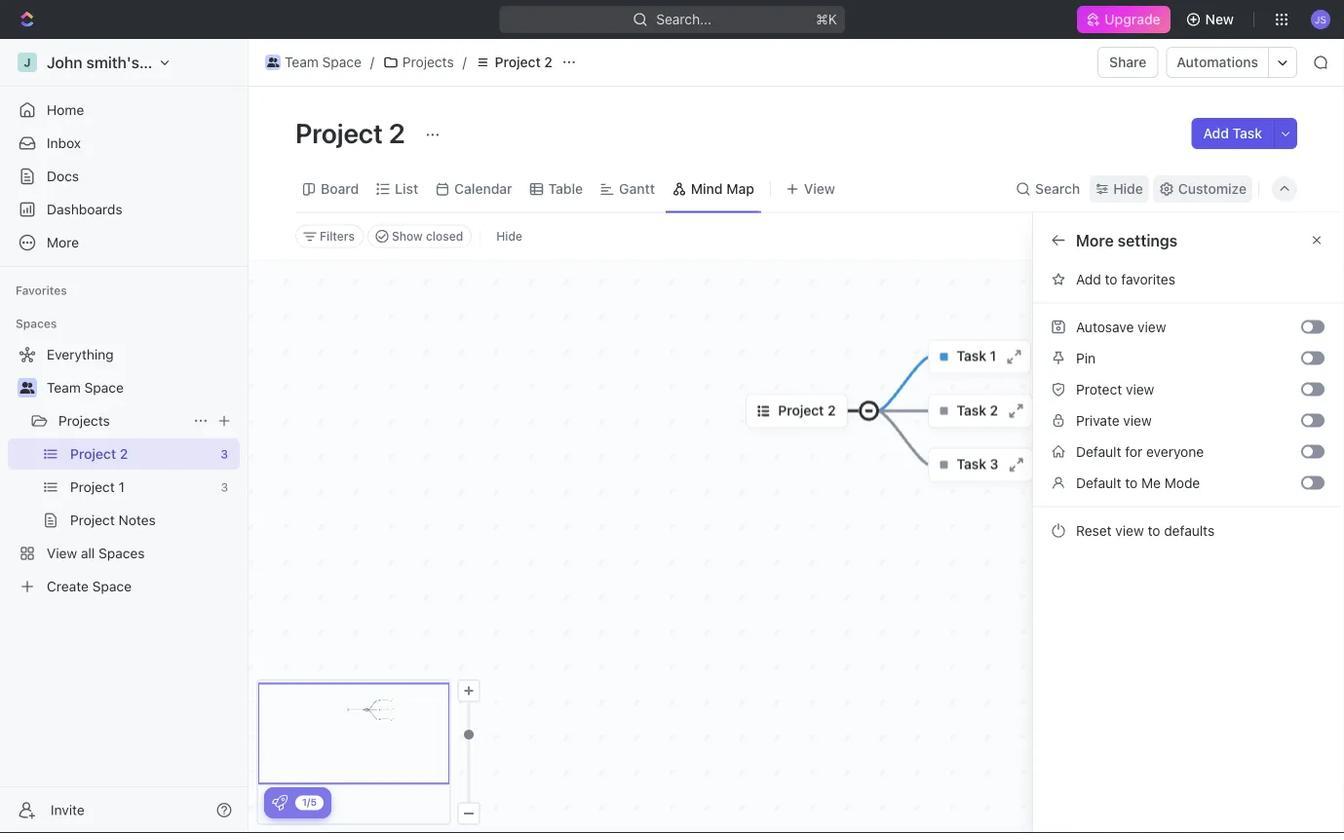 Task type: locate. For each thing, give the bounding box(es) containing it.
mind map
[[691, 181, 755, 197], [1077, 271, 1139, 287]]

view up 'pin' button
[[1138, 319, 1167, 335]]

reset view to defaults
[[1077, 523, 1215, 539]]

customize mind map
[[1053, 231, 1208, 250]]

filters button
[[296, 225, 364, 248]]

settings down favorites
[[1113, 310, 1163, 326]]

Search tasks... text field
[[1102, 222, 1297, 251]]

1 horizontal spatial mind
[[1077, 271, 1108, 287]]

0 vertical spatial project 2 link
[[471, 51, 558, 74]]

0 vertical spatial add
[[1204, 125, 1230, 141]]

map up add to favorites button
[[1176, 231, 1208, 250]]

projects link
[[378, 51, 459, 74], [59, 406, 185, 437]]

view button
[[779, 176, 843, 203]]

1 vertical spatial add
[[1077, 271, 1102, 287]]

spaces
[[16, 317, 57, 331], [99, 546, 145, 562]]

add to favorites
[[1077, 271, 1176, 287]]

map left view dropdown button
[[727, 181, 755, 197]]

everything
[[47, 347, 114, 363]]

project 2
[[495, 54, 553, 70], [296, 117, 411, 149], [70, 446, 128, 462]]

2 horizontal spatial to
[[1148, 523, 1161, 539]]

1 horizontal spatial /
[[463, 54, 467, 70]]

team space link
[[260, 51, 367, 74], [47, 373, 236, 404]]

tree containing everything
[[8, 339, 240, 603]]

more up pin
[[1077, 310, 1109, 326]]

project 1 link
[[70, 472, 213, 503]]

smith's
[[86, 53, 139, 72]]

to left favorites
[[1106, 271, 1118, 287]]

js
[[1316, 13, 1327, 25]]

2 vertical spatial map
[[1111, 271, 1139, 287]]

to left the me
[[1126, 475, 1138, 491]]

delete view button
[[1046, 492, 1333, 523]]

0 horizontal spatial project 2
[[70, 446, 128, 462]]

settings up favorites
[[1118, 231, 1178, 250]]

0 horizontal spatial projects link
[[59, 406, 185, 437]]

add up autosave
[[1077, 271, 1102, 287]]

1 vertical spatial project 2 link
[[70, 439, 213, 470]]

hide button
[[489, 225, 531, 248]]

default to me mode button
[[1046, 468, 1302, 499]]

mind up autosave
[[1077, 271, 1108, 287]]

home
[[47, 102, 84, 118]]

mind map down customize mind map
[[1077, 271, 1139, 287]]

upgrade link
[[1078, 6, 1171, 33]]

0 vertical spatial 2
[[545, 54, 553, 70]]

1 / from the left
[[370, 54, 374, 70]]

0 vertical spatial user group image
[[267, 58, 279, 67]]

1 horizontal spatial projects
[[403, 54, 454, 70]]

project inside project notes link
[[70, 513, 115, 529]]

1 vertical spatial team space
[[47, 380, 124, 396]]

0 vertical spatial customize
[[1179, 181, 1247, 197]]

reset
[[1077, 523, 1112, 539]]

create space
[[47, 579, 132, 595]]

1 vertical spatial customize
[[1053, 231, 1132, 250]]

add for add to favorites
[[1077, 271, 1102, 287]]

more settings
[[1077, 231, 1178, 250], [1077, 310, 1163, 326]]

0 horizontal spatial team space
[[47, 380, 124, 396]]

1 horizontal spatial project 2 link
[[471, 51, 558, 74]]

workspace
[[143, 53, 224, 72]]

1 horizontal spatial spaces
[[99, 546, 145, 562]]

1 horizontal spatial add
[[1204, 125, 1230, 141]]

tree
[[8, 339, 240, 603]]

project notes
[[70, 513, 156, 529]]

1 vertical spatial project 2
[[296, 117, 411, 149]]

closed
[[426, 230, 463, 243]]

view button
[[779, 166, 843, 212]]

1 vertical spatial team
[[47, 380, 81, 396]]

settings inside more settings button
[[1113, 310, 1163, 326]]

0 vertical spatial projects
[[403, 54, 454, 70]]

0 horizontal spatial team space link
[[47, 373, 236, 404]]

1 vertical spatial 3
[[221, 481, 228, 494]]

1 horizontal spatial team
[[285, 54, 319, 70]]

new
[[1206, 11, 1235, 27]]

more settings down "add to favorites"
[[1077, 310, 1163, 326]]

2 3 from the top
[[221, 481, 228, 494]]

0 horizontal spatial hide
[[497, 230, 523, 243]]

0 vertical spatial mind
[[691, 181, 723, 197]]

1 vertical spatial settings
[[1113, 310, 1163, 326]]

spaces down favorites "button"
[[16, 317, 57, 331]]

customize up search tasks... text field
[[1179, 181, 1247, 197]]

1 horizontal spatial to
[[1126, 475, 1138, 491]]

sharing & permissions
[[1077, 468, 1218, 484]]

more inside dropdown button
[[47, 235, 79, 251]]

2 horizontal spatial project 2
[[495, 54, 553, 70]]

to inside button
[[1126, 475, 1138, 491]]

list
[[395, 181, 419, 197]]

default
[[1077, 475, 1122, 491]]

team
[[285, 54, 319, 70], [47, 380, 81, 396]]

view inside tree
[[47, 546, 77, 562]]

sharing & permissions button
[[1046, 461, 1333, 492]]

1 vertical spatial view
[[47, 546, 77, 562]]

1 vertical spatial projects
[[59, 413, 110, 429]]

1 horizontal spatial customize
[[1179, 181, 1247, 197]]

2 more settings from the top
[[1077, 310, 1163, 326]]

/
[[370, 54, 374, 70], [463, 54, 467, 70]]

mind map right gantt
[[691, 181, 755, 197]]

spaces up create space link at bottom
[[99, 546, 145, 562]]

0 horizontal spatial user group image
[[20, 382, 35, 394]]

1 vertical spatial space
[[84, 380, 124, 396]]

0 vertical spatial team space link
[[260, 51, 367, 74]]

1 vertical spatial more settings
[[1077, 310, 1163, 326]]

1 vertical spatial hide
[[497, 230, 523, 243]]

docs
[[47, 168, 79, 184]]

1 vertical spatial 2
[[389, 117, 406, 149]]

3
[[221, 448, 228, 461], [221, 481, 228, 494]]

more down dashboards
[[47, 235, 79, 251]]

3 for project 2
[[221, 448, 228, 461]]

tree inside sidebar navigation
[[8, 339, 240, 603]]

0 horizontal spatial to
[[1106, 271, 1118, 287]]

john smith's workspace, , element
[[18, 53, 37, 72]]

0 horizontal spatial projects
[[59, 413, 110, 429]]

0 horizontal spatial add
[[1077, 271, 1102, 287]]

project notes link
[[70, 505, 236, 536]]

hide inside dropdown button
[[1114, 181, 1144, 197]]

mode
[[1165, 475, 1201, 491]]

autosave
[[1077, 319, 1135, 335]]

0 vertical spatial team
[[285, 54, 319, 70]]

0 horizontal spatial 2
[[120, 446, 128, 462]]

None range field
[[457, 703, 481, 803]]

project inside project 1 link
[[70, 479, 115, 495]]

1 horizontal spatial user group image
[[267, 58, 279, 67]]

show
[[392, 230, 423, 243]]

projects
[[403, 54, 454, 70], [59, 413, 110, 429]]

1 vertical spatial view
[[1121, 499, 1150, 515]]

2 / from the left
[[463, 54, 467, 70]]

gantt link
[[616, 176, 655, 203]]

copy link button
[[1046, 430, 1333, 461]]

1 vertical spatial mind
[[1136, 231, 1172, 250]]

user group image
[[267, 58, 279, 67], [20, 382, 35, 394]]

to left defaults
[[1148, 523, 1161, 539]]

mind
[[691, 181, 723, 197], [1136, 231, 1172, 250], [1077, 271, 1108, 287]]

1 vertical spatial user group image
[[20, 382, 35, 394]]

gantt
[[619, 181, 655, 197]]

1 horizontal spatial team space
[[285, 54, 362, 70]]

0 horizontal spatial team
[[47, 380, 81, 396]]

0 horizontal spatial customize
[[1053, 231, 1132, 250]]

space
[[322, 54, 362, 70], [84, 380, 124, 396], [92, 579, 132, 595]]

0 vertical spatial view
[[804, 181, 836, 197]]

hide inside button
[[497, 230, 523, 243]]

mind up favorites
[[1136, 231, 1172, 250]]

hide down calendar
[[497, 230, 523, 243]]

new button
[[1179, 4, 1246, 35]]

0 vertical spatial hide
[[1114, 181, 1144, 197]]

map down customize mind map
[[1111, 271, 1139, 287]]

2 vertical spatial project 2
[[70, 446, 128, 462]]

0 vertical spatial project 2
[[495, 54, 553, 70]]

0 vertical spatial more settings
[[1077, 231, 1178, 250]]

0 horizontal spatial view
[[47, 546, 77, 562]]

1 horizontal spatial view
[[804, 181, 836, 197]]

view down default to me mode
[[1121, 499, 1150, 515]]

1 horizontal spatial hide
[[1114, 181, 1144, 197]]

inbox
[[47, 135, 81, 151]]

view
[[1138, 319, 1167, 335], [1121, 499, 1150, 515], [1116, 523, 1145, 539]]

add left 'task'
[[1204, 125, 1230, 141]]

1 3 from the top
[[221, 448, 228, 461]]

customize for customize
[[1179, 181, 1247, 197]]

dashboards link
[[8, 194, 240, 225]]

0 vertical spatial map
[[727, 181, 755, 197]]

2 vertical spatial view
[[1116, 523, 1145, 539]]

1 horizontal spatial projects link
[[378, 51, 459, 74]]

2 vertical spatial 2
[[120, 446, 128, 462]]

hide up customize mind map
[[1114, 181, 1144, 197]]

0 vertical spatial team space
[[285, 54, 362, 70]]

0 horizontal spatial mind map
[[691, 181, 755, 197]]

customize up "add to favorites"
[[1053, 231, 1132, 250]]

more settings up "add to favorites"
[[1077, 231, 1178, 250]]

customize
[[1179, 181, 1247, 197], [1053, 231, 1132, 250]]

0 horizontal spatial spaces
[[16, 317, 57, 331]]

view down delete view
[[1116, 523, 1145, 539]]

task
[[1233, 125, 1263, 141]]

docs link
[[8, 161, 240, 192]]

john
[[47, 53, 82, 72]]

1 vertical spatial mind map
[[1077, 271, 1139, 287]]

add
[[1204, 125, 1230, 141], [1077, 271, 1102, 287]]

sharing
[[1077, 468, 1125, 484]]

0 vertical spatial view
[[1138, 319, 1167, 335]]

view for view
[[804, 181, 836, 197]]

automations button
[[1168, 48, 1269, 77]]

mind right gantt
[[691, 181, 723, 197]]

settings
[[1118, 231, 1178, 250], [1113, 310, 1163, 326]]

0 vertical spatial 3
[[221, 448, 228, 461]]

onboarding checklist button image
[[272, 796, 288, 811]]

1 more settings from the top
[[1077, 231, 1178, 250]]

invite
[[51, 803, 85, 819]]

show closed button
[[368, 225, 472, 248]]

0 vertical spatial to
[[1106, 271, 1118, 287]]

customize inside customize button
[[1179, 181, 1247, 197]]

1 vertical spatial map
[[1176, 231, 1208, 250]]

0 vertical spatial space
[[322, 54, 362, 70]]

0 horizontal spatial /
[[370, 54, 374, 70]]

upgrade
[[1105, 11, 1161, 27]]

1 horizontal spatial map
[[1111, 271, 1139, 287]]

view inside button
[[804, 181, 836, 197]]

1 horizontal spatial 2
[[389, 117, 406, 149]]

1 vertical spatial to
[[1126, 475, 1138, 491]]

search
[[1036, 181, 1081, 197]]



Task type: describe. For each thing, give the bounding box(es) containing it.
autosave view
[[1077, 319, 1167, 335]]

automations
[[1178, 54, 1259, 70]]

⌘k
[[816, 11, 837, 27]]

dashboards
[[47, 201, 123, 217]]

add for add task
[[1204, 125, 1230, 141]]

view for view all spaces
[[47, 546, 77, 562]]

add to favorites button
[[1046, 264, 1333, 295]]

show closed
[[392, 230, 463, 243]]

share
[[1110, 54, 1147, 70]]

view for autosave
[[1138, 319, 1167, 335]]

hide button
[[1091, 176, 1150, 203]]

0 horizontal spatial map
[[727, 181, 755, 197]]

delete
[[1077, 499, 1117, 515]]

table
[[549, 181, 583, 197]]

0 vertical spatial mind map
[[691, 181, 755, 197]]

&
[[1129, 468, 1138, 484]]

pin button
[[1046, 343, 1302, 374]]

projects inside tree
[[59, 413, 110, 429]]

project for project notes link
[[70, 513, 115, 529]]

add task
[[1204, 125, 1263, 141]]

1 horizontal spatial mind map
[[1077, 271, 1139, 287]]

mind map link
[[687, 176, 755, 203]]

add task button
[[1192, 118, 1275, 149]]

all
[[81, 546, 95, 562]]

to for default
[[1126, 475, 1138, 491]]

project for left project 2 link
[[70, 446, 116, 462]]

more button
[[8, 227, 240, 258]]

pin
[[1077, 350, 1096, 366]]

0 vertical spatial spaces
[[16, 317, 57, 331]]

share button
[[1098, 47, 1159, 78]]

calendar
[[455, 181, 513, 197]]

2 inside tree
[[120, 446, 128, 462]]

create space link
[[8, 572, 236, 603]]

permissions
[[1142, 468, 1218, 484]]

3 for project 1
[[221, 481, 228, 494]]

0 horizontal spatial mind
[[691, 181, 723, 197]]

search...
[[656, 11, 712, 27]]

2 horizontal spatial map
[[1176, 231, 1208, 250]]

0 vertical spatial settings
[[1118, 231, 1178, 250]]

view for delete
[[1121, 499, 1150, 515]]

more inside button
[[1077, 310, 1109, 326]]

customize for customize mind map
[[1053, 231, 1132, 250]]

default to me mode
[[1077, 475, 1201, 491]]

link
[[1113, 437, 1135, 453]]

2 vertical spatial mind
[[1077, 271, 1108, 287]]

0 vertical spatial projects link
[[378, 51, 459, 74]]

2 horizontal spatial 2
[[545, 54, 553, 70]]

john smith's workspace
[[47, 53, 224, 72]]

calendar link
[[451, 176, 513, 203]]

me
[[1142, 475, 1162, 491]]

everything link
[[8, 339, 236, 371]]

delete view
[[1077, 499, 1150, 515]]

project 2 inside tree
[[70, 446, 128, 462]]

home link
[[8, 95, 240, 126]]

customize button
[[1154, 176, 1253, 203]]

favorites
[[1122, 271, 1176, 287]]

favorites button
[[8, 279, 75, 302]]

1 vertical spatial spaces
[[99, 546, 145, 562]]

defaults
[[1165, 523, 1215, 539]]

favorites
[[16, 284, 67, 297]]

copy link
[[1077, 437, 1135, 453]]

2 vertical spatial space
[[92, 579, 132, 595]]

reset view to defaults button
[[1046, 515, 1333, 547]]

2 vertical spatial to
[[1148, 523, 1161, 539]]

to for add
[[1106, 271, 1118, 287]]

inbox link
[[8, 128, 240, 159]]

1 horizontal spatial team space link
[[260, 51, 367, 74]]

search button
[[1010, 176, 1087, 203]]

more up "add to favorites"
[[1077, 231, 1114, 250]]

0 horizontal spatial project 2 link
[[70, 439, 213, 470]]

more settings button
[[1046, 303, 1333, 334]]

team inside tree
[[47, 380, 81, 396]]

more settings inside button
[[1077, 310, 1163, 326]]

j
[[24, 56, 31, 69]]

1 vertical spatial team space link
[[47, 373, 236, 404]]

table link
[[545, 176, 583, 203]]

view all spaces
[[47, 546, 145, 562]]

project for project 1 link
[[70, 479, 115, 495]]

autosave view button
[[1046, 312, 1302, 343]]

1 vertical spatial projects link
[[59, 406, 185, 437]]

board
[[321, 181, 359, 197]]

copy
[[1077, 437, 1109, 453]]

1/5
[[302, 797, 317, 809]]

project 1
[[70, 479, 125, 495]]

sidebar navigation
[[0, 39, 253, 834]]

board link
[[317, 176, 359, 203]]

js button
[[1306, 4, 1337, 35]]

filters
[[320, 230, 355, 243]]

user group image inside tree
[[20, 382, 35, 394]]

team space inside tree
[[47, 380, 124, 396]]

create
[[47, 579, 89, 595]]

2 horizontal spatial mind
[[1136, 231, 1172, 250]]

view all spaces link
[[8, 538, 236, 570]]

1
[[119, 479, 125, 495]]

view for reset
[[1116, 523, 1145, 539]]

list link
[[391, 176, 419, 203]]

1 horizontal spatial project 2
[[296, 117, 411, 149]]

onboarding checklist button element
[[272, 796, 288, 811]]

notes
[[119, 513, 156, 529]]



